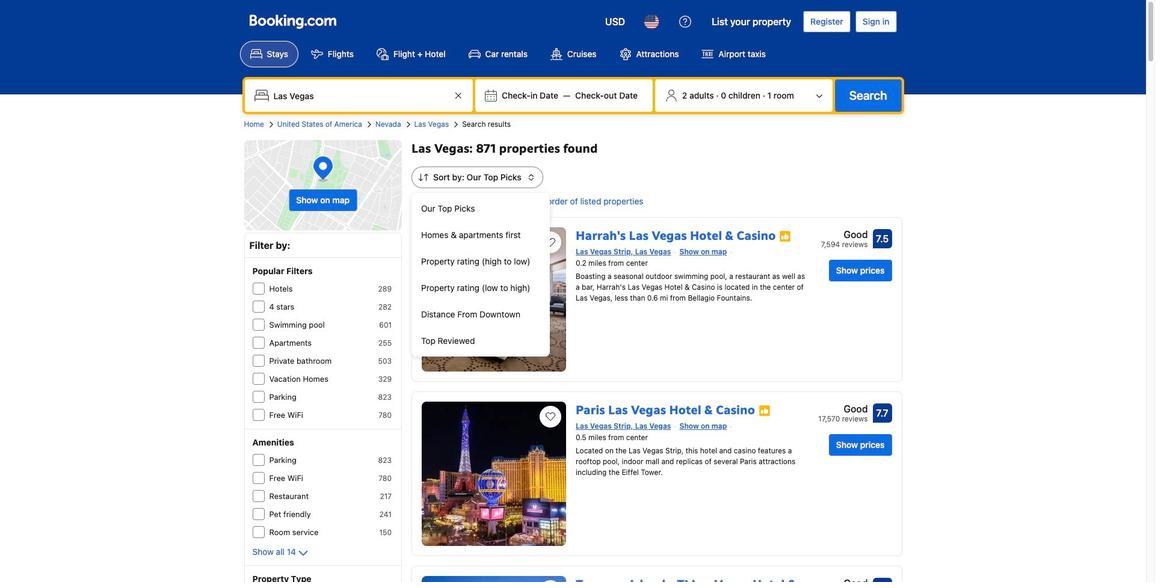 Task type: describe. For each thing, give the bounding box(es) containing it.
this property is part of our preferred partner program. it's committed to providing excellent service and good value. it'll pay us a higher commission if you make a booking. image
[[780, 230, 792, 242]]

search results updated. las vegas: 871 properties found. element
[[412, 140, 903, 157]]

Where are you going? field
[[269, 85, 451, 107]]

this property is part of our preferred partner program. it's committed to providing excellent service and good value. it'll pay us a higher commission if you make a booking. image for paris las vegas hotel & casino image
[[759, 405, 771, 417]]

this property is part of our preferred partner program. it's committed to providing excellent service and good value. it'll pay us a higher commission if you make a booking. image for harrah's las vegas hotel & casino image
[[780, 230, 792, 242]]



Task type: locate. For each thing, give the bounding box(es) containing it.
paris las vegas hotel & casino image
[[422, 402, 566, 547]]

this property is part of our preferred partner program. it's committed to providing excellent service and good value. it'll pay us a higher commission if you make a booking. image
[[780, 230, 792, 242], [759, 405, 771, 417], [759, 405, 771, 417]]

harrah's las vegas hotel & casino image
[[422, 228, 566, 372]]

booking.com image
[[249, 14, 336, 29]]



Task type: vqa. For each thing, say whether or not it's contained in the screenshot.
top Show
no



